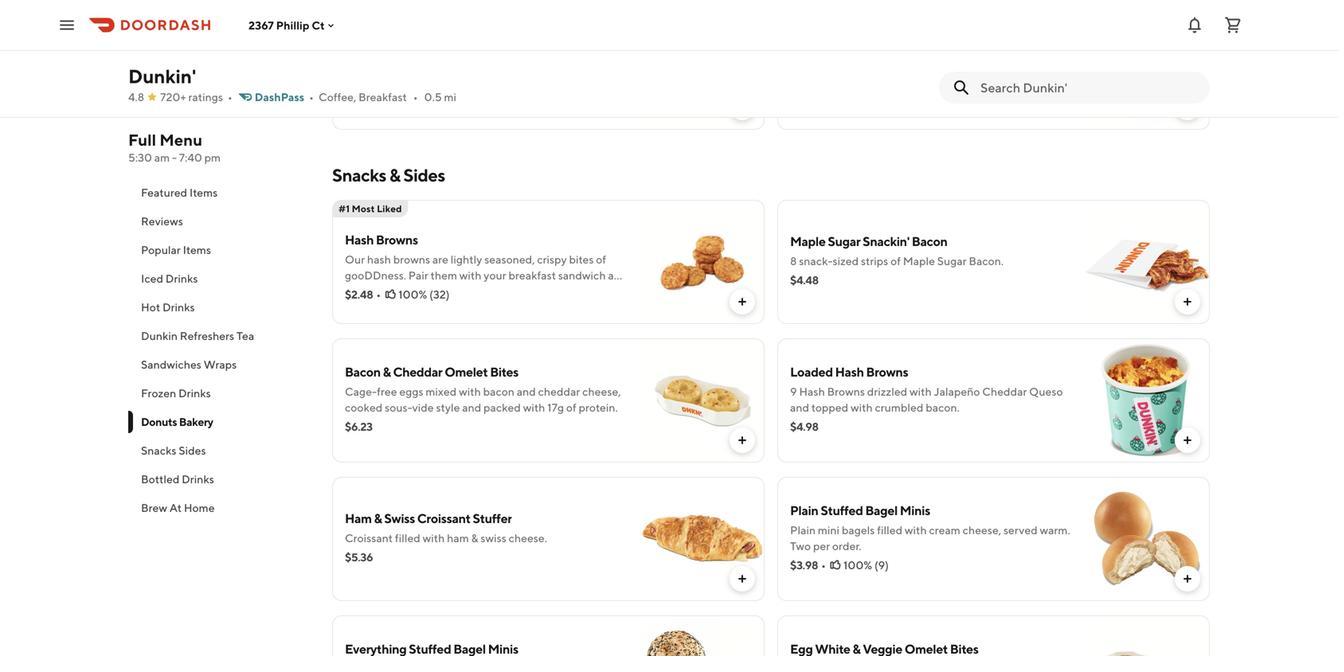 Task type: vqa. For each thing, say whether or not it's contained in the screenshot.
To
no



Task type: locate. For each thing, give the bounding box(es) containing it.
1 vertical spatial freshly
[[423, 301, 457, 314]]

iced inside hash browns our hash browns are lightly seasoned, crispy bites of gooddness. pair them with your breakfast sandwich and your morning pit stop gets even more tasty.  perfectly paired with our freshly brewed hot or iced coffee.
[[534, 301, 556, 314]]

sugar left bacon.
[[937, 254, 967, 268]]

1 horizontal spatial browns
[[827, 385, 865, 398]]

hash up hash at the left of page
[[345, 232, 374, 247]]

tasty.
[[534, 285, 560, 298]]

2 horizontal spatial browns
[[866, 364, 908, 380]]

1 horizontal spatial maple
[[903, 254, 935, 268]]

1 vertical spatial sides
[[179, 444, 206, 457]]

0 horizontal spatial morning
[[370, 285, 412, 298]]

bottled
[[141, 473, 180, 486]]

1 vertical spatial morning
[[370, 285, 412, 298]]

at
[[169, 501, 182, 515]]

of right strips
[[891, 254, 901, 268]]

reviews button
[[128, 207, 313, 236]]

our left oven-
[[507, 52, 527, 65]]

1 vertical spatial bacon
[[345, 364, 381, 380]]

bakery
[[179, 415, 213, 429]]

or right mi
[[476, 84, 487, 97]]

0 horizontal spatial cheese,
[[582, 385, 621, 398]]

1 vertical spatial hash
[[835, 364, 864, 380]]

ratings
[[188, 90, 223, 104]]

drinks up home at the bottom of the page
[[182, 473, 214, 486]]

• for dashpass •
[[309, 90, 314, 104]]

stuffer
[[473, 511, 512, 526]]

& for bacon
[[383, 364, 391, 380]]

with left ham
[[423, 532, 445, 545]]

& right "ham"
[[374, 511, 382, 526]]

0 vertical spatial cheddar
[[393, 364, 442, 380]]

0 vertical spatial sugar
[[828, 234, 861, 249]]

100% for 100% (32)
[[398, 288, 427, 301]]

3 add item to cart image from the top
[[1181, 573, 1194, 585]]

ct
[[312, 19, 325, 32]]

1 horizontal spatial croissant
[[417, 511, 470, 526]]

a right $2.73
[[373, 84, 379, 97]]

hot up dunkin
[[141, 301, 160, 314]]

0 vertical spatial snacks
[[332, 165, 386, 186]]

frewed
[[417, 84, 452, 97]]

dashpass
[[255, 90, 304, 104]]

0 horizontal spatial hash
[[345, 232, 374, 247]]

even
[[478, 285, 503, 298]]

with down 'favorite.'
[[474, 68, 496, 81]]

1 vertical spatial sugar
[[937, 254, 967, 268]]

breakfast
[[509, 269, 556, 282]]

1 horizontal spatial or
[[521, 301, 532, 314]]

2367
[[249, 19, 274, 32]]

add item to cart image
[[1181, 101, 1194, 114], [1181, 296, 1194, 308], [1181, 573, 1194, 585]]

cheese, right cream
[[963, 524, 1001, 537]]

1 horizontal spatial coffee,
[[513, 84, 551, 97]]

hash right loaded
[[835, 364, 864, 380]]

1 vertical spatial maple
[[903, 254, 935, 268]]

bagel
[[865, 503, 898, 518]]

0 vertical spatial a
[[376, 52, 382, 65]]

2 vertical spatial iced
[[534, 301, 556, 314]]

plain up the mini
[[790, 503, 818, 518]]

1 vertical spatial 100%
[[843, 559, 872, 572]]

$5.36
[[345, 551, 373, 564]]

with left the 17g
[[523, 401, 545, 414]]

0 vertical spatial croissant
[[417, 511, 470, 526]]

cheddar inside bacon & cheddar omelet bites cage-free eggs mixed with bacon and cheddar cheese, cooked sous-vide style and packed with 17g of protein. $6.23
[[393, 364, 442, 380]]

bacon
[[483, 385, 515, 398]]

ham
[[345, 511, 372, 526]]

0 vertical spatial freshly
[[381, 84, 415, 97]]

with down omelet
[[459, 385, 481, 398]]

bacon inside bacon & cheddar omelet bites cage-free eggs mixed with bacon and cheddar cheese, cooked sous-vide style and packed with 17g of protein. $6.23
[[345, 364, 381, 380]]

with left our
[[379, 301, 401, 314]]

1 horizontal spatial our
[[507, 52, 527, 65]]

featured
[[141, 186, 187, 199]]

plain up two
[[790, 524, 816, 537]]

2 horizontal spatial iced
[[534, 301, 556, 314]]

0 horizontal spatial freshly
[[381, 84, 415, 97]]

a right enjoy
[[376, 52, 382, 65]]

items up reviews button
[[189, 186, 218, 199]]

protein.
[[579, 401, 618, 414]]

snacks up most
[[332, 165, 386, 186]]

dashpass •
[[255, 90, 314, 104]]

cheese, up protein.
[[582, 385, 621, 398]]

0 vertical spatial cheese,
[[582, 385, 621, 398]]

loaded hash browns image
[[1086, 339, 1210, 463]]

and up perfectly
[[608, 269, 627, 282]]

0 vertical spatial items
[[189, 186, 218, 199]]

& up free
[[383, 364, 391, 380]]

1 horizontal spatial cheddar
[[982, 385, 1027, 398]]

coffee,
[[513, 84, 551, 97], [319, 90, 356, 104]]

0 items, open order cart image
[[1223, 16, 1243, 35]]

enjoy
[[345, 52, 374, 65]]

1 horizontal spatial sugar
[[937, 254, 967, 268]]

our inside enjoy a classic morning favorite. our oven-toasted english muffin goes great with your favorite spread. with a freshly frewed hot or iced coffee, you can't go wrong.
[[507, 52, 527, 65]]

sides down bakery
[[179, 444, 206, 457]]

1 vertical spatial croissant
[[345, 532, 393, 545]]

bacon right snackin'
[[912, 234, 947, 249]]

or inside hash browns our hash browns are lightly seasoned, crispy bites of gooddness. pair them with your breakfast sandwich and your morning pit stop gets even more tasty.  perfectly paired with our freshly brewed hot or iced coffee.
[[521, 301, 532, 314]]

your up paired
[[345, 285, 367, 298]]

and
[[980, 68, 999, 81], [608, 269, 627, 282], [517, 385, 536, 398], [462, 401, 481, 414], [790, 401, 809, 414]]

toasted
[[559, 52, 597, 65]]

cooked
[[345, 401, 383, 414]]

0 horizontal spatial 100%
[[398, 288, 427, 301]]

filled inside plain stuffed bagel minis plain mini bagels filled with cream cheese, served warm. two per order.
[[877, 524, 903, 537]]

your down 'favorite.'
[[498, 68, 521, 81]]

1 horizontal spatial cheese,
[[963, 524, 1001, 537]]

1 horizontal spatial hash
[[799, 385, 825, 398]]

maple down snackin'
[[903, 254, 935, 268]]

morning down gooddness.
[[370, 285, 412, 298]]

hot inside enjoy a classic morning favorite. our oven-toasted english muffin goes great with your favorite spread. with a freshly frewed hot or iced coffee, you can't go wrong.
[[455, 84, 474, 97]]

your inside enjoy a classic morning favorite. our oven-toasted english muffin goes great with your favorite spread. with a freshly frewed hot or iced coffee, you can't go wrong.
[[498, 68, 521, 81]]

home
[[184, 501, 215, 515]]

served
[[1004, 524, 1038, 537]]

iced down 'favorite.'
[[489, 84, 511, 97]]

& inside bacon & cheddar omelet bites cage-free eggs mixed with bacon and cheddar cheese, cooked sous-vide style and packed with 17g of protein. $6.23
[[383, 364, 391, 380]]

and right bacon
[[517, 385, 536, 398]]

cheddar up eggs at the bottom
[[393, 364, 442, 380]]

browns up topped
[[827, 385, 865, 398]]

2 vertical spatial browns
[[827, 385, 865, 398]]

0 horizontal spatial sides
[[179, 444, 206, 457]]

720+ ratings •
[[160, 90, 232, 104]]

Item Search search field
[[980, 79, 1197, 96]]

classic
[[384, 52, 417, 65]]

croissant up ham
[[417, 511, 470, 526]]

freshly down muffin
[[381, 84, 415, 97]]

$4.48
[[790, 274, 819, 287]]

morning inside enjoy a classic morning favorite. our oven-toasted english muffin goes great with your favorite spread. with a freshly frewed hot or iced coffee, you can't go wrong.
[[419, 52, 461, 65]]

0 horizontal spatial hot
[[141, 301, 160, 314]]

cheese, inside plain stuffed bagel minis plain mini bagels filled with cream cheese, served warm. two per order.
[[963, 524, 1001, 537]]

frozen drinks
[[141, 387, 211, 400]]

hot inside hash browns our hash browns are lightly seasoned, crispy bites of gooddness. pair them with your breakfast sandwich and your morning pit stop gets even more tasty.  perfectly paired with our freshly brewed hot or iced coffee.
[[500, 301, 519, 314]]

you
[[553, 84, 572, 97]]

of right "bites" at left top
[[596, 253, 606, 266]]

or
[[476, 84, 487, 97], [521, 301, 532, 314]]

items inside 'button'
[[189, 186, 218, 199]]

drinks down the iced drinks
[[162, 301, 195, 314]]

hot
[[455, 84, 474, 97], [141, 301, 160, 314], [500, 301, 519, 314]]

nothing
[[790, 68, 830, 81]]

1 horizontal spatial bacon
[[912, 234, 947, 249]]

0 vertical spatial bacon
[[912, 234, 947, 249]]

• right dashpass
[[309, 90, 314, 104]]

0 vertical spatial iced
[[489, 84, 511, 97]]

of
[[886, 52, 896, 65], [596, 253, 606, 266], [891, 254, 901, 268], [566, 401, 576, 414]]

1 horizontal spatial snacks
[[332, 165, 386, 186]]

1 vertical spatial add item to cart image
[[1181, 296, 1194, 308]]

bagels
[[842, 524, 875, 537]]

seasoned,
[[484, 253, 535, 266]]

popular items button
[[128, 236, 313, 264]]

drinks up bakery
[[178, 387, 211, 400]]

them
[[431, 269, 457, 282]]

of right the 17g
[[566, 401, 576, 414]]

2 vertical spatial your
[[345, 285, 367, 298]]

1 horizontal spatial morning
[[419, 52, 461, 65]]

with inside pre-packaged cup of avocado spread made with nothing but avocado, sea salt, pepper and lemon juice.
[[1011, 52, 1033, 65]]

1 vertical spatial our
[[345, 253, 365, 266]]

sandwiches
[[141, 358, 201, 371]]

donuts bakery
[[141, 415, 213, 429]]

hot down more
[[500, 301, 519, 314]]

or down more
[[521, 301, 532, 314]]

1 vertical spatial cheese,
[[963, 524, 1001, 537]]

avocado spread image
[[1086, 6, 1210, 130]]

0 horizontal spatial sugar
[[828, 234, 861, 249]]

mi
[[444, 90, 456, 104]]

strips
[[861, 254, 888, 268]]

1 horizontal spatial freshly
[[423, 301, 457, 314]]

1 horizontal spatial sides
[[403, 165, 445, 186]]

mini
[[818, 524, 840, 537]]

can't
[[574, 84, 599, 97]]

1 add item to cart image from the top
[[1181, 101, 1194, 114]]

2 horizontal spatial hot
[[500, 301, 519, 314]]

browns up the browns
[[376, 232, 418, 247]]

pepper
[[941, 68, 978, 81]]

topped
[[811, 401, 848, 414]]

0 vertical spatial plain
[[790, 503, 818, 518]]

of inside hash browns our hash browns are lightly seasoned, crispy bites of gooddness. pair them with your breakfast sandwich and your morning pit stop gets even more tasty.  perfectly paired with our freshly brewed hot or iced coffee.
[[596, 253, 606, 266]]

0 vertical spatial browns
[[376, 232, 418, 247]]

0 vertical spatial hash
[[345, 232, 374, 247]]

iced down popular
[[141, 272, 163, 285]]

0 horizontal spatial iced
[[141, 272, 163, 285]]

per
[[813, 540, 830, 553]]

jalapeño
[[934, 385, 980, 398]]

1 vertical spatial your
[[484, 269, 506, 282]]

add item to cart image for bacon
[[1181, 296, 1194, 308]]

maple up snack- at the top of the page
[[790, 234, 826, 249]]

snacks inside snacks sides button
[[141, 444, 176, 457]]

ham & swiss croissant stuffer image
[[640, 477, 765, 601]]

17g
[[547, 401, 564, 414]]

2 add item to cart image from the top
[[1181, 296, 1194, 308]]

sides down 0.5
[[403, 165, 445, 186]]

0 vertical spatial our
[[507, 52, 527, 65]]

freshly down stop
[[423, 301, 457, 314]]

hash
[[345, 232, 374, 247], [835, 364, 864, 380], [799, 385, 825, 398]]

brew
[[141, 501, 167, 515]]

our inside hash browns our hash browns are lightly seasoned, crispy bites of gooddness. pair them with your breakfast sandwich and your morning pit stop gets even more tasty.  perfectly paired with our freshly brewed hot or iced coffee.
[[345, 253, 365, 266]]

croissant up $5.36
[[345, 532, 393, 545]]

& up liked
[[389, 165, 400, 186]]

browns inside hash browns our hash browns are lightly seasoned, crispy bites of gooddness. pair them with your breakfast sandwich and your morning pit stop gets even more tasty.  perfectly paired with our freshly brewed hot or iced coffee.
[[376, 232, 418, 247]]

0 horizontal spatial our
[[345, 253, 365, 266]]

of right the cup
[[886, 52, 896, 65]]

0 vertical spatial morning
[[419, 52, 461, 65]]

and down the 9
[[790, 401, 809, 414]]

0 horizontal spatial filled
[[395, 532, 420, 545]]

1 vertical spatial items
[[183, 243, 211, 256]]

4.8
[[128, 90, 144, 104]]

1 vertical spatial plain
[[790, 524, 816, 537]]

browns up drizzled at the right of page
[[866, 364, 908, 380]]

0 horizontal spatial cheddar
[[393, 364, 442, 380]]

a
[[376, 52, 382, 65], [373, 84, 379, 97]]

add item to cart image for croissant filled with ham & swiss cheese.
[[736, 573, 749, 585]]

0 vertical spatial sides
[[403, 165, 445, 186]]

sandwich
[[558, 269, 606, 282]]

(9)
[[874, 559, 889, 572]]

0 horizontal spatial snacks
[[141, 444, 176, 457]]

filled down swiss
[[395, 532, 420, 545]]

hot drinks button
[[128, 293, 313, 322]]

items inside button
[[183, 243, 211, 256]]

2 horizontal spatial hash
[[835, 364, 864, 380]]

your up "even"
[[484, 269, 506, 282]]

9
[[790, 385, 797, 398]]

filled
[[877, 524, 903, 537], [395, 532, 420, 545]]

with down minis
[[905, 524, 927, 537]]

snacks & sides
[[332, 165, 445, 186]]

stuffed
[[821, 503, 863, 518]]

2 vertical spatial add item to cart image
[[1181, 573, 1194, 585]]

100% down order.
[[843, 559, 872, 572]]

more
[[505, 285, 531, 298]]

of inside maple sugar snackin' bacon 8 snack-sized strips of maple sugar bacon. $4.48
[[891, 254, 901, 268]]

and down 'made'
[[980, 68, 999, 81]]

add item to cart image for hash browns
[[736, 296, 749, 308]]

filled down bagel
[[877, 524, 903, 537]]

&
[[389, 165, 400, 186], [383, 364, 391, 380], [374, 511, 382, 526], [471, 532, 478, 545]]

omelet
[[445, 364, 488, 380]]

sugar up sized
[[828, 234, 861, 249]]

1 horizontal spatial 100%
[[843, 559, 872, 572]]

hash inside hash browns our hash browns are lightly seasoned, crispy bites of gooddness. pair them with your breakfast sandwich and your morning pit stop gets even more tasty.  perfectly paired with our freshly brewed hot or iced coffee.
[[345, 232, 374, 247]]

snacks for snacks sides
[[141, 444, 176, 457]]

0 horizontal spatial croissant
[[345, 532, 393, 545]]

snacks down donuts
[[141, 444, 176, 457]]

gooddness.
[[345, 269, 406, 282]]

menu
[[159, 131, 202, 149]]

add item to cart image for cage-free eggs mixed with bacon and cheddar cheese, cooked sous-vide style and packed with 17g of protein.
[[736, 434, 749, 447]]

iced down tasty.
[[534, 301, 556, 314]]

• down per
[[821, 559, 826, 572]]

coffee, down favorite
[[513, 84, 551, 97]]

hot down great
[[455, 84, 474, 97]]

maple
[[790, 234, 826, 249], [903, 254, 935, 268]]

0 vertical spatial maple
[[790, 234, 826, 249]]

items right popular
[[183, 243, 211, 256]]

0 vertical spatial add item to cart image
[[1181, 101, 1194, 114]]

add item to cart image
[[736, 296, 749, 308], [736, 434, 749, 447], [1181, 434, 1194, 447], [736, 573, 749, 585]]

1 vertical spatial cheddar
[[982, 385, 1027, 398]]

1 vertical spatial or
[[521, 301, 532, 314]]

0 horizontal spatial bacon
[[345, 364, 381, 380]]

0 vertical spatial 100%
[[398, 288, 427, 301]]

1 horizontal spatial filled
[[877, 524, 903, 537]]

1 vertical spatial iced
[[141, 272, 163, 285]]

frozen drinks button
[[128, 379, 313, 408]]

tea
[[236, 329, 254, 342]]

100% down pair
[[398, 288, 427, 301]]

1 horizontal spatial iced
[[489, 84, 511, 97]]

cheese.
[[509, 532, 547, 545]]

0 vertical spatial your
[[498, 68, 521, 81]]

2 vertical spatial hash
[[799, 385, 825, 398]]

hot drinks
[[141, 301, 195, 314]]

0 horizontal spatial or
[[476, 84, 487, 97]]

morning up goes
[[419, 52, 461, 65]]

hash right the 9
[[799, 385, 825, 398]]

1 horizontal spatial hot
[[455, 84, 474, 97]]

coffee, inside enjoy a classic morning favorite. our oven-toasted english muffin goes great with your favorite spread. with a freshly frewed hot or iced coffee, you can't go wrong.
[[513, 84, 551, 97]]

our left hash at the left of page
[[345, 253, 365, 266]]

& right ham
[[471, 532, 478, 545]]

cheddar left queso
[[982, 385, 1027, 398]]

featured items button
[[128, 178, 313, 207]]

1 vertical spatial snacks
[[141, 444, 176, 457]]

0 horizontal spatial maple
[[790, 234, 826, 249]]

$2.48 •
[[345, 288, 381, 301]]

• down gooddness.
[[376, 288, 381, 301]]

coffee, down english
[[319, 90, 356, 104]]

0 vertical spatial or
[[476, 84, 487, 97]]

0 horizontal spatial browns
[[376, 232, 418, 247]]

bacon up cage- on the bottom of the page
[[345, 364, 381, 380]]

with up the lemon
[[1011, 52, 1033, 65]]

drinks down popular items
[[166, 272, 198, 285]]

bacon inside maple sugar snackin' bacon 8 snack-sized strips of maple sugar bacon. $4.48
[[912, 234, 947, 249]]



Task type: describe. For each thing, give the bounding box(es) containing it.
cheddar
[[538, 385, 580, 398]]

$6.23
[[345, 420, 373, 433]]

coffee.
[[558, 301, 596, 314]]

brew at home button
[[128, 494, 313, 523]]

bites
[[490, 364, 519, 380]]

gets
[[454, 285, 476, 298]]

brewed
[[459, 301, 497, 314]]

8
[[790, 254, 797, 268]]

2367 phillip ct button
[[249, 19, 337, 32]]

frozen
[[141, 387, 176, 400]]

favorite.
[[463, 52, 505, 65]]

drinks for iced drinks
[[166, 272, 198, 285]]

cup
[[864, 52, 883, 65]]

snacks sides button
[[128, 436, 313, 465]]

of inside pre-packaged cup of avocado spread made with nothing but avocado, sea salt, pepper and lemon juice.
[[886, 52, 896, 65]]

drinks for frozen drinks
[[178, 387, 211, 400]]

• right ratings
[[228, 90, 232, 104]]

items for popular items
[[183, 243, 211, 256]]

$3.98
[[790, 559, 818, 572]]

queso
[[1029, 385, 1063, 398]]

crumbled
[[875, 401, 923, 414]]

1 vertical spatial a
[[373, 84, 379, 97]]

pre-packaged cup of avocado spread made with nothing but avocado, sea salt, pepper and lemon juice.
[[790, 52, 1062, 81]]

hash browns image
[[640, 200, 765, 324]]

iced inside enjoy a classic morning favorite. our oven-toasted english muffin goes great with your favorite spread. with a freshly frewed hot or iced coffee, you can't go wrong.
[[489, 84, 511, 97]]

full menu 5:30 am - 7:40 pm
[[128, 131, 221, 164]]

freshly inside enjoy a classic morning favorite. our oven-toasted english muffin goes great with your favorite spread. with a freshly frewed hot or iced coffee, you can't go wrong.
[[381, 84, 415, 97]]

5:30
[[128, 151, 152, 164]]

donuts
[[141, 415, 177, 429]]

1 vertical spatial browns
[[866, 364, 908, 380]]

$3.98 •
[[790, 559, 826, 572]]

pre-
[[790, 52, 813, 65]]

with down drizzled at the right of page
[[851, 401, 873, 414]]

add item to cart image for minis
[[1181, 573, 1194, 585]]

bacon & cheddar omelet bites cage-free eggs mixed with bacon and cheddar cheese, cooked sous-vide style and packed with 17g of protein. $6.23
[[345, 364, 621, 433]]

sea
[[899, 68, 916, 81]]

• for $2.48 •
[[376, 288, 381, 301]]

snacks for snacks & sides
[[332, 165, 386, 186]]

packaged
[[813, 52, 862, 65]]

filled inside ham & swiss croissant stuffer croissant filled with ham & swiss cheese. $5.36
[[395, 532, 420, 545]]

and inside pre-packaged cup of avocado spread made with nothing but avocado, sea salt, pepper and lemon juice.
[[980, 68, 999, 81]]

dunkin refreshers tea
[[141, 329, 254, 342]]

100% (32)
[[398, 288, 450, 301]]

0 horizontal spatial coffee,
[[319, 90, 356, 104]]

egg white & veggie omelet bites image
[[1086, 616, 1210, 656]]

enjoy a classic morning favorite. our oven-toasted english muffin goes great with your favorite spread. with a freshly frewed hot or iced coffee, you can't go wrong.
[[345, 52, 614, 113]]

bacon & cheddar omelet bites image
[[640, 339, 765, 463]]

$4.98
[[790, 420, 818, 433]]

our
[[404, 301, 421, 314]]

featured items
[[141, 186, 218, 199]]

100% for 100% (9)
[[843, 559, 872, 572]]

with inside plain stuffed bagel minis plain mini bagels filled with cream cheese, served warm. two per order.
[[905, 524, 927, 537]]

#1
[[339, 203, 350, 214]]

plain stuffed bagel minis image
[[1086, 477, 1210, 601]]

pair
[[408, 269, 428, 282]]

• left 0.5
[[413, 90, 418, 104]]

order.
[[832, 540, 861, 553]]

english muffin image
[[640, 6, 765, 130]]

with inside enjoy a classic morning favorite. our oven-toasted english muffin goes great with your favorite spread. with a freshly frewed hot or iced coffee, you can't go wrong.
[[474, 68, 496, 81]]

with down "lightly"
[[459, 269, 481, 282]]

maple sugar snackin' bacon image
[[1086, 200, 1210, 324]]

sous-
[[385, 401, 412, 414]]

cheese, inside bacon & cheddar omelet bites cage-free eggs mixed with bacon and cheddar cheese, cooked sous-vide style and packed with 17g of protein. $6.23
[[582, 385, 621, 398]]

1 plain from the top
[[790, 503, 818, 518]]

minis
[[900, 503, 930, 518]]

free
[[377, 385, 397, 398]]

refreshers
[[180, 329, 234, 342]]

morning inside hash browns our hash browns are lightly seasoned, crispy bites of gooddness. pair them with your breakfast sandwich and your morning pit stop gets even more tasty.  perfectly paired with our freshly brewed hot or iced coffee.
[[370, 285, 412, 298]]

spread
[[943, 52, 978, 65]]

drinks for bottled drinks
[[182, 473, 214, 486]]

7:40
[[179, 151, 202, 164]]

cage-
[[345, 385, 377, 398]]

cheddar inside loaded hash browns 9 hash browns drizzled with jalapeño cheddar queso and topped with crumbled bacon. $4.98
[[982, 385, 1027, 398]]

avocado
[[898, 52, 941, 65]]

salt,
[[919, 68, 939, 81]]

eggs
[[399, 385, 423, 398]]

cream
[[929, 524, 960, 537]]

notification bell image
[[1185, 16, 1204, 35]]

snacks sides
[[141, 444, 206, 457]]

dunkin refreshers tea button
[[128, 322, 313, 350]]

pit
[[414, 285, 428, 298]]

full
[[128, 131, 156, 149]]

reviews
[[141, 215, 183, 228]]

dunkin'
[[128, 65, 196, 88]]

spread.
[[564, 68, 601, 81]]

bites
[[569, 253, 594, 266]]

mixed
[[426, 385, 457, 398]]

phillip
[[276, 19, 309, 32]]

snackin'
[[863, 234, 910, 249]]

$2.48
[[345, 288, 373, 301]]

bacon.
[[926, 401, 960, 414]]

of inside bacon & cheddar omelet bites cage-free eggs mixed with bacon and cheddar cheese, cooked sous-vide style and packed with 17g of protein. $6.23
[[566, 401, 576, 414]]

are
[[432, 253, 448, 266]]

popular items
[[141, 243, 211, 256]]

items for featured items
[[189, 186, 218, 199]]

popular
[[141, 243, 181, 256]]

$2.73
[[345, 87, 372, 100]]

& for snacks
[[389, 165, 400, 186]]

hot inside hot drinks button
[[141, 301, 160, 314]]

style
[[436, 401, 460, 414]]

& for ham
[[374, 511, 382, 526]]

and right style
[[462, 401, 481, 414]]

pm
[[204, 151, 221, 164]]

vide
[[412, 401, 434, 414]]

720+
[[160, 90, 186, 104]]

wraps
[[204, 358, 237, 371]]

freshly inside hash browns our hash browns are lightly seasoned, crispy bites of gooddness. pair them with your breakfast sandwich and your morning pit stop gets even more tasty.  perfectly paired with our freshly brewed hot or iced coffee.
[[423, 301, 457, 314]]

• for $3.98 •
[[821, 559, 826, 572]]

or inside enjoy a classic morning favorite. our oven-toasted english muffin goes great with your favorite spread. with a freshly frewed hot or iced coffee, you can't go wrong.
[[476, 84, 487, 97]]

100% (9)
[[843, 559, 889, 572]]

sides inside button
[[179, 444, 206, 457]]

sized
[[833, 254, 859, 268]]

and inside hash browns our hash browns are lightly seasoned, crispy bites of gooddness. pair them with your breakfast sandwich and your morning pit stop gets even more tasty.  perfectly paired with our freshly brewed hot or iced coffee.
[[608, 269, 627, 282]]

with up crumbled
[[910, 385, 932, 398]]

open menu image
[[57, 16, 76, 35]]

loaded hash browns 9 hash browns drizzled with jalapeño cheddar queso and topped with crumbled bacon. $4.98
[[790, 364, 1063, 433]]

iced inside button
[[141, 272, 163, 285]]

and inside loaded hash browns 9 hash browns drizzled with jalapeño cheddar queso and topped with crumbled bacon. $4.98
[[790, 401, 809, 414]]

great
[[445, 68, 472, 81]]

with inside ham & swiss croissant stuffer croissant filled with ham & swiss cheese. $5.36
[[423, 532, 445, 545]]

drinks for hot drinks
[[162, 301, 195, 314]]

liked
[[377, 203, 402, 214]]

made
[[980, 52, 1008, 65]]

everything stuffed bagel minis image
[[640, 616, 765, 656]]

coffee, breakfast • 0.5 mi
[[319, 90, 456, 104]]

add item to cart image for 9 hash browns drizzled with jalapeño cheddar queso and topped with crumbled bacon.
[[1181, 434, 1194, 447]]

paired
[[345, 301, 377, 314]]

2 plain from the top
[[790, 524, 816, 537]]



